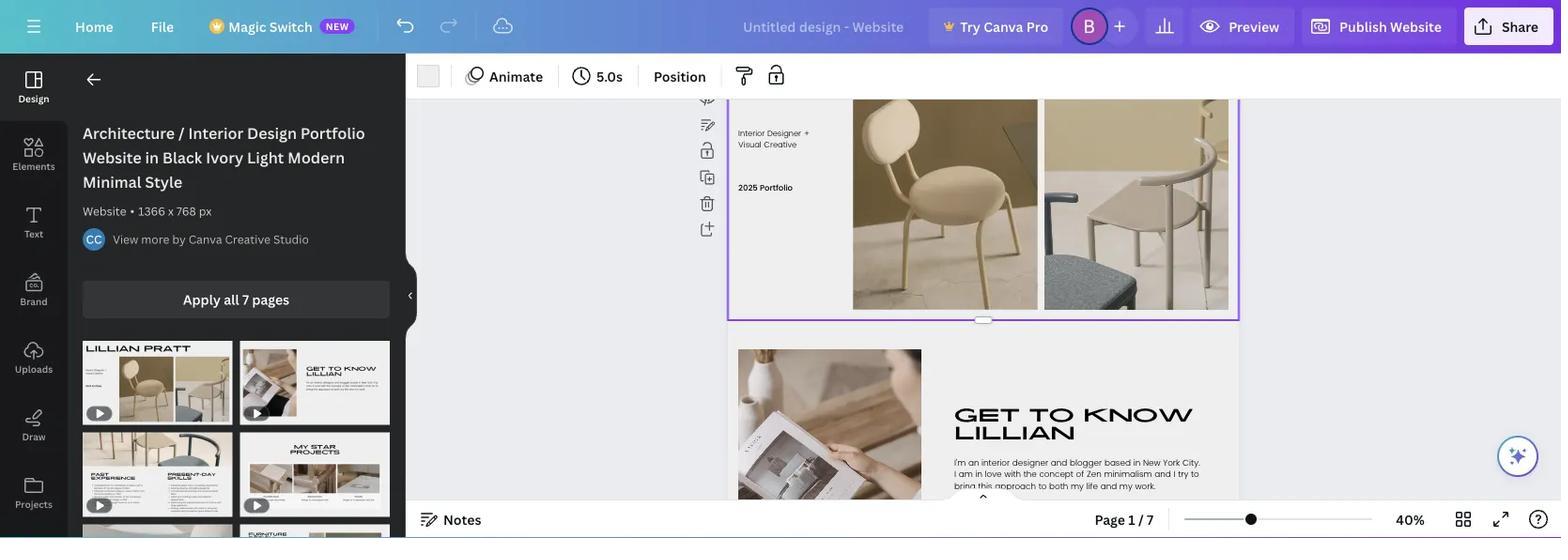 Task type: locate. For each thing, give the bounding box(es) containing it.
main menu bar
[[0, 0, 1561, 54]]

switch
[[269, 17, 312, 35]]

blogger
[[1070, 456, 1102, 470]]

0 horizontal spatial i
[[954, 468, 956, 482]]

0 horizontal spatial 7
[[242, 291, 249, 309]]

interior up ivory
[[188, 123, 243, 143]]

0 vertical spatial canva
[[984, 17, 1023, 35]]

in inside architecture / interior design portfolio website in black  ivory  light modern minimal style
[[145, 147, 159, 168]]

0 horizontal spatial canva
[[189, 232, 222, 247]]

creative inside button
[[225, 232, 271, 247]]

website up minimal
[[83, 147, 142, 168]]

am
[[959, 468, 973, 482]]

1 horizontal spatial i
[[1173, 468, 1175, 482]]

this
[[978, 480, 992, 494]]

to
[[1029, 404, 1074, 425], [1191, 468, 1199, 482], [1038, 480, 1047, 494]]

0 horizontal spatial interior
[[188, 123, 243, 143]]

know
[[1083, 404, 1193, 425]]

0 horizontal spatial design
[[18, 92, 49, 105]]

1 vertical spatial /
[[1138, 510, 1144, 528]]

x
[[168, 203, 174, 219]]

creative
[[764, 138, 796, 151], [225, 232, 271, 247]]

to left both
[[1038, 480, 1047, 494]]

0 vertical spatial /
[[178, 123, 185, 143]]

i'm
[[954, 456, 966, 470]]

website down minimal
[[83, 203, 126, 219]]

1 horizontal spatial design
[[247, 123, 297, 143]]

concept
[[1039, 468, 1073, 482]]

all
[[224, 291, 239, 309]]

i left 'am'
[[954, 468, 956, 482]]

with
[[1004, 468, 1021, 482]]

i'm an interior designer and blogger based in new york city. i am in love with the concept of zen minimalism and i try to bring this approach to both my life and my work.
[[954, 456, 1200, 494]]

to up designer
[[1029, 404, 1074, 425]]

5.0s
[[597, 67, 623, 85]]

1 horizontal spatial interior
[[738, 128, 765, 141]]

2 vertical spatial website
[[83, 203, 126, 219]]

0 horizontal spatial my
[[1071, 480, 1084, 494]]

7 right 1
[[1147, 510, 1153, 528]]

and
[[1051, 456, 1067, 470], [1155, 468, 1171, 482], [1100, 480, 1117, 494]]

creative left studio
[[225, 232, 271, 247]]

based
[[1104, 456, 1131, 470]]

interior left designer
[[738, 128, 765, 141]]

0 horizontal spatial portfolio
[[300, 123, 365, 143]]

canva
[[984, 17, 1023, 35], [189, 232, 222, 247]]

1 vertical spatial website
[[83, 147, 142, 168]]

0 vertical spatial 7
[[242, 291, 249, 309]]

7
[[242, 291, 249, 309], [1147, 510, 1153, 528]]

0 horizontal spatial in
[[145, 147, 159, 168]]

canva assistant image
[[1507, 445, 1529, 468]]

canva creative studio element
[[83, 228, 105, 251]]

architecture / interior design portfolio website in black  ivory  light modern minimal style element
[[83, 341, 232, 425], [240, 341, 390, 425], [83, 433, 232, 517], [240, 433, 390, 517], [83, 525, 232, 538], [240, 525, 390, 538]]

try canva pro
[[960, 17, 1048, 35]]

/
[[178, 123, 185, 143], [1138, 510, 1144, 528]]

page
[[1095, 510, 1125, 528]]

0 vertical spatial portfolio
[[300, 123, 365, 143]]

design button
[[0, 54, 68, 121]]

canva creative studio image
[[83, 228, 105, 251]]

portfolio
[[300, 123, 365, 143], [760, 182, 793, 194]]

website inside architecture / interior design portfolio website in black  ivory  light modern minimal style
[[83, 147, 142, 168]]

/ right 1
[[1138, 510, 1144, 528]]

hide image
[[405, 251, 417, 341]]

show pages image
[[938, 487, 1028, 502]]

designer
[[1012, 456, 1048, 470]]

new
[[326, 20, 349, 32]]

preview
[[1229, 17, 1279, 35]]

0 vertical spatial design
[[18, 92, 49, 105]]

home link
[[60, 8, 128, 45]]

0 horizontal spatial and
[[1051, 456, 1067, 470]]

architecture / interior design portfolio website in black  ivory  light modern minimal style
[[83, 123, 365, 192]]

1 horizontal spatial creative
[[764, 138, 796, 151]]

creative inside interior designer + visual creative
[[764, 138, 796, 151]]

portfolio up modern
[[300, 123, 365, 143]]

design up light
[[247, 123, 297, 143]]

1 vertical spatial 7
[[1147, 510, 1153, 528]]

draw button
[[0, 392, 68, 459]]

i left try
[[1173, 468, 1175, 482]]

canva right try
[[984, 17, 1023, 35]]

home
[[75, 17, 113, 35]]

40%
[[1396, 510, 1425, 528]]

0 vertical spatial website
[[1390, 17, 1442, 35]]

website
[[1390, 17, 1442, 35], [83, 147, 142, 168], [83, 203, 126, 219]]

0 horizontal spatial /
[[178, 123, 185, 143]]

animate
[[489, 67, 543, 85]]

1 horizontal spatial canva
[[984, 17, 1023, 35]]

1 vertical spatial portfolio
[[760, 182, 793, 194]]

1 horizontal spatial /
[[1138, 510, 1144, 528]]

position button
[[646, 61, 714, 91]]

my left life
[[1071, 480, 1084, 494]]

1 horizontal spatial 7
[[1147, 510, 1153, 528]]

1 vertical spatial creative
[[225, 232, 271, 247]]

1 horizontal spatial my
[[1119, 480, 1132, 494]]

7 right all
[[242, 291, 249, 309]]

page 1 / 7
[[1095, 510, 1153, 528]]

view
[[113, 232, 138, 247]]

architecture
[[83, 123, 175, 143]]

apps image
[[0, 527, 68, 538]]

modern
[[288, 147, 345, 168]]

and up both
[[1051, 456, 1067, 470]]

canva right by
[[189, 232, 222, 247]]

design inside button
[[18, 92, 49, 105]]

creative for canva
[[225, 232, 271, 247]]

try
[[1178, 468, 1188, 482]]

and left try
[[1155, 468, 1171, 482]]

brand button
[[0, 256, 68, 324]]

in right 'am'
[[975, 468, 982, 482]]

both
[[1049, 480, 1068, 494]]

1 vertical spatial design
[[247, 123, 297, 143]]

#efefef image
[[417, 65, 440, 87], [417, 65, 440, 87]]

approach
[[995, 480, 1036, 494]]

more
[[141, 232, 169, 247]]

2 i from the left
[[1173, 468, 1175, 482]]

website inside dropdown button
[[1390, 17, 1442, 35]]

in left new at the bottom right of page
[[1133, 456, 1140, 470]]

work.
[[1135, 480, 1156, 494]]

1 horizontal spatial and
[[1100, 480, 1117, 494]]

1 i from the left
[[954, 468, 956, 482]]

get
[[954, 404, 1020, 425]]

magic switch
[[228, 17, 312, 35]]

my
[[1071, 480, 1084, 494], [1119, 480, 1132, 494]]

2025
[[738, 182, 758, 194]]

new
[[1143, 456, 1160, 470]]

portfolio right 2025
[[760, 182, 793, 194]]

design
[[18, 92, 49, 105], [247, 123, 297, 143]]

creative left +
[[764, 138, 796, 151]]

design up elements button in the top of the page
[[18, 92, 49, 105]]

and right life
[[1100, 480, 1117, 494]]

/ up the black
[[178, 123, 185, 143]]

1 my from the left
[[1071, 480, 1084, 494]]

1366
[[138, 203, 165, 219]]

minimal
[[83, 172, 141, 192]]

0 vertical spatial creative
[[764, 138, 796, 151]]

of
[[1076, 468, 1084, 482]]

my left work.
[[1119, 480, 1132, 494]]

website right the publish
[[1390, 17, 1442, 35]]

0 horizontal spatial creative
[[225, 232, 271, 247]]

in up style
[[145, 147, 159, 168]]

1 vertical spatial canva
[[189, 232, 222, 247]]

notes
[[443, 510, 481, 528]]



Task type: describe. For each thing, give the bounding box(es) containing it.
Design title text field
[[728, 8, 921, 45]]

portfolio inside architecture / interior design portfolio website in black  ivory  light modern minimal style
[[300, 123, 365, 143]]

draw
[[22, 430, 46, 443]]

the
[[1023, 468, 1037, 482]]

interior
[[981, 456, 1010, 470]]

style
[[145, 172, 182, 192]]

/ inside architecture / interior design portfolio website in black  ivory  light modern minimal style
[[178, 123, 185, 143]]

animate button
[[459, 61, 550, 91]]

px
[[199, 203, 212, 219]]

share button
[[1464, 8, 1554, 45]]

pro
[[1026, 17, 1048, 35]]

black
[[162, 147, 202, 168]]

city.
[[1182, 456, 1200, 470]]

publish website
[[1339, 17, 1442, 35]]

page 1 / 7 button
[[1087, 504, 1161, 534]]

2 horizontal spatial in
[[1133, 456, 1140, 470]]

1 horizontal spatial in
[[975, 468, 982, 482]]

pages
[[252, 291, 289, 309]]

elements
[[12, 160, 55, 172]]

magic
[[228, 17, 266, 35]]

file button
[[136, 8, 189, 45]]

+
[[804, 128, 810, 141]]

1
[[1128, 510, 1135, 528]]

2 horizontal spatial and
[[1155, 468, 1171, 482]]

projects
[[15, 498, 53, 510]]

try
[[960, 17, 980, 35]]

canva inside main menu bar
[[984, 17, 1023, 35]]

text
[[24, 227, 43, 240]]

publish website button
[[1302, 8, 1457, 45]]

uploads button
[[0, 324, 68, 392]]

1 horizontal spatial portfolio
[[760, 182, 793, 194]]

to inside get to know lillian
[[1029, 404, 1074, 425]]

ivory
[[206, 147, 243, 168]]

notes button
[[413, 504, 489, 534]]

bring
[[954, 480, 975, 494]]

preview button
[[1191, 8, 1294, 45]]

to right try
[[1191, 468, 1199, 482]]

lillian
[[954, 422, 1075, 443]]

1366 x 768 px
[[138, 203, 212, 219]]

share
[[1502, 17, 1538, 35]]

uploads
[[15, 363, 53, 375]]

2 my from the left
[[1119, 480, 1132, 494]]

projects button
[[0, 459, 68, 527]]

apply
[[183, 291, 221, 309]]

40% button
[[1380, 504, 1441, 534]]

apply all 7 pages button
[[83, 281, 390, 318]]

position
[[654, 67, 706, 85]]

elements button
[[0, 121, 68, 189]]

studio
[[273, 232, 309, 247]]

5.0s button
[[566, 61, 630, 91]]

by
[[172, 232, 186, 247]]

minimalism
[[1104, 468, 1152, 482]]

/ inside button
[[1138, 510, 1144, 528]]

try canva pro button
[[928, 8, 1063, 45]]

view more by canva creative studio button
[[113, 230, 309, 249]]

768
[[176, 203, 196, 219]]

designer
[[767, 128, 801, 141]]

design inside architecture / interior design portfolio website in black  ivory  light modern minimal style
[[247, 123, 297, 143]]

brand
[[20, 295, 48, 308]]

york
[[1163, 456, 1180, 470]]

get to know lillian
[[954, 404, 1193, 443]]

interior designer + visual creative
[[738, 128, 810, 151]]

text button
[[0, 189, 68, 256]]

interior inside architecture / interior design portfolio website in black  ivory  light modern minimal style
[[188, 123, 243, 143]]

publish
[[1339, 17, 1387, 35]]

love
[[985, 468, 1002, 482]]

visual
[[738, 138, 761, 151]]

apply all 7 pages
[[183, 291, 289, 309]]

light
[[247, 147, 284, 168]]

interior inside interior designer + visual creative
[[738, 128, 765, 141]]

2025 portfolio
[[738, 182, 793, 194]]

view more by canva creative studio
[[113, 232, 309, 247]]

an
[[968, 456, 979, 470]]

creative for visual
[[764, 138, 796, 151]]

life
[[1086, 480, 1098, 494]]

side panel tab list
[[0, 54, 68, 538]]

zen
[[1087, 468, 1101, 482]]



Task type: vqa. For each thing, say whether or not it's contained in the screenshot.
9:00
no



